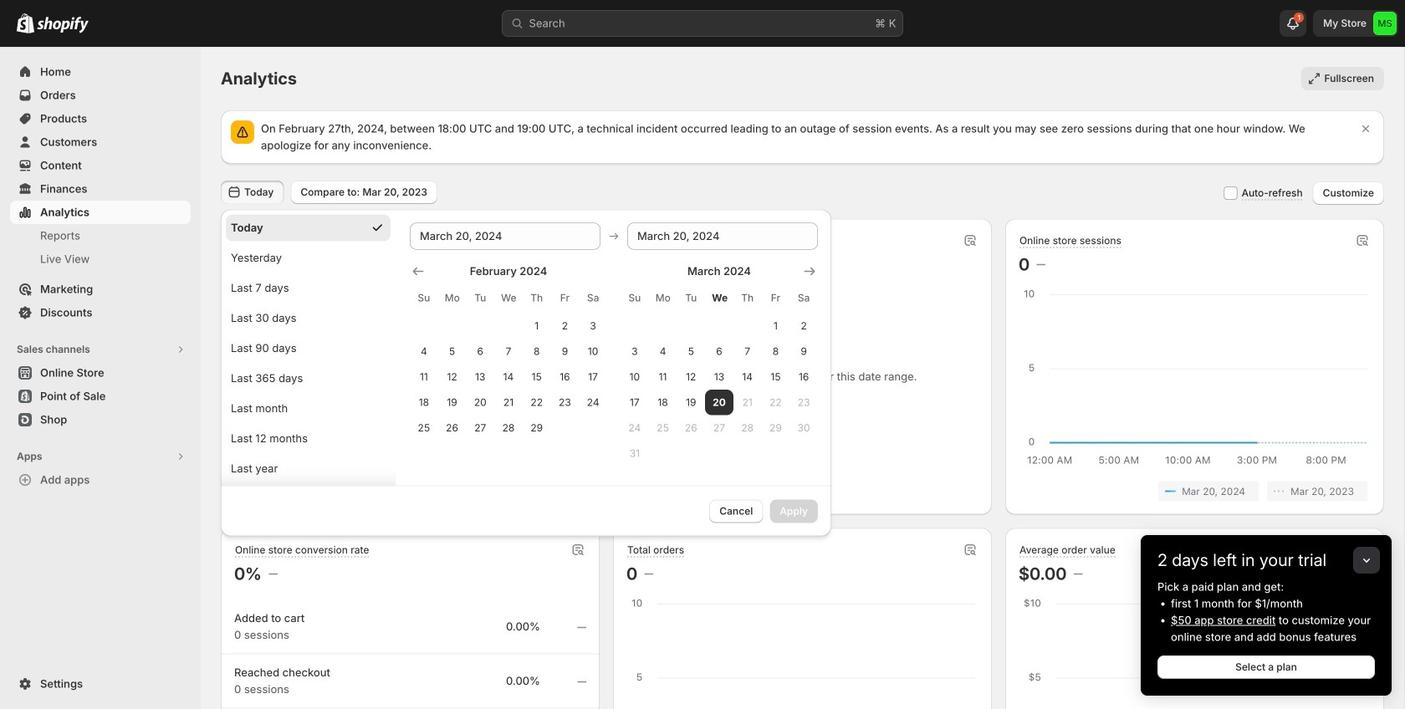 Task type: describe. For each thing, give the bounding box(es) containing it.
thursday element for the wednesday element related to 2nd the friday element "monday" element's the tuesday element
[[733, 283, 762, 313]]

sunday element for "monday" element corresponding to 2nd the friday element from the right
[[410, 283, 438, 313]]

sunday element for 2nd the friday element "monday" element
[[621, 283, 649, 313]]

wednesday element for the tuesday element for "monday" element corresponding to 2nd the friday element from the right
[[494, 283, 523, 313]]

tuesday element for "monday" element corresponding to 2nd the friday element from the right
[[466, 283, 494, 313]]

1 friday element from the left
[[551, 283, 579, 313]]

my store image
[[1373, 12, 1397, 35]]

YYYY-MM-DD text field
[[410, 223, 601, 250]]

monday element for 2nd the friday element
[[649, 283, 677, 313]]

1 horizontal spatial shopify image
[[37, 17, 89, 33]]

1 grid from the left
[[410, 263, 607, 441]]

thursday element for the wednesday element corresponding to the tuesday element for "monday" element corresponding to 2nd the friday element from the right
[[523, 283, 551, 313]]

1 list from the left
[[238, 481, 583, 501]]



Task type: locate. For each thing, give the bounding box(es) containing it.
monday element
[[438, 283, 466, 313], [649, 283, 677, 313]]

wednesday element
[[494, 283, 523, 313], [705, 283, 733, 313]]

0 horizontal spatial saturday element
[[579, 283, 607, 313]]

saturday element for 2nd the friday element from the right
[[579, 283, 607, 313]]

friday element
[[551, 283, 579, 313], [762, 283, 790, 313]]

1 horizontal spatial saturday element
[[790, 283, 818, 313]]

tuesday element for 2nd the friday element "monday" element
[[677, 283, 705, 313]]

0 horizontal spatial shopify image
[[17, 13, 34, 33]]

wednesday element down yyyy-mm-dd text field at the left top of the page
[[494, 283, 523, 313]]

thursday element
[[523, 283, 551, 313], [733, 283, 762, 313]]

0 horizontal spatial tuesday element
[[466, 283, 494, 313]]

tuesday element
[[466, 283, 494, 313], [677, 283, 705, 313]]

YYYY-MM-DD text field
[[627, 223, 818, 250]]

tuesday element down yyyy-mm-dd text box
[[677, 283, 705, 313]]

0 horizontal spatial thursday element
[[523, 283, 551, 313]]

0 horizontal spatial friday element
[[551, 283, 579, 313]]

1 saturday element from the left
[[579, 283, 607, 313]]

wednesday element down yyyy-mm-dd text box
[[705, 283, 733, 313]]

1 sunday element from the left
[[410, 283, 438, 313]]

monday element for 2nd the friday element from the right
[[438, 283, 466, 313]]

0 horizontal spatial wednesday element
[[494, 283, 523, 313]]

1 thursday element from the left
[[523, 283, 551, 313]]

0 horizontal spatial sunday element
[[410, 283, 438, 313]]

saturday element
[[579, 283, 607, 313], [790, 283, 818, 313]]

2 thursday element from the left
[[733, 283, 762, 313]]

2 list from the left
[[1022, 481, 1367, 501]]

saturday element for 2nd the friday element
[[790, 283, 818, 313]]

1 horizontal spatial wednesday element
[[705, 283, 733, 313]]

1 horizontal spatial grid
[[621, 263, 818, 466]]

0 horizontal spatial grid
[[410, 263, 607, 441]]

0 horizontal spatial monday element
[[438, 283, 466, 313]]

grid
[[410, 263, 607, 441], [621, 263, 818, 466]]

1 horizontal spatial list
[[1022, 481, 1367, 501]]

2 wednesday element from the left
[[705, 283, 733, 313]]

0 horizontal spatial list
[[238, 481, 583, 501]]

thursday element down yyyy-mm-dd text box
[[733, 283, 762, 313]]

list
[[238, 481, 583, 501], [1022, 481, 1367, 501]]

2 monday element from the left
[[649, 283, 677, 313]]

1 tuesday element from the left
[[466, 283, 494, 313]]

2 tuesday element from the left
[[677, 283, 705, 313]]

2 friday element from the left
[[762, 283, 790, 313]]

1 monday element from the left
[[438, 283, 466, 313]]

1 horizontal spatial thursday element
[[733, 283, 762, 313]]

shopify image
[[17, 13, 34, 33], [37, 17, 89, 33]]

1 horizontal spatial sunday element
[[621, 283, 649, 313]]

2 grid from the left
[[621, 263, 818, 466]]

1 horizontal spatial monday element
[[649, 283, 677, 313]]

1 horizontal spatial friday element
[[762, 283, 790, 313]]

2 sunday element from the left
[[621, 283, 649, 313]]

2 saturday element from the left
[[790, 283, 818, 313]]

wednesday element for 2nd the friday element "monday" element's the tuesday element
[[705, 283, 733, 313]]

1 horizontal spatial tuesday element
[[677, 283, 705, 313]]

1 wednesday element from the left
[[494, 283, 523, 313]]

tuesday element down yyyy-mm-dd text field at the left top of the page
[[466, 283, 494, 313]]

sunday element
[[410, 283, 438, 313], [621, 283, 649, 313]]

thursday element down yyyy-mm-dd text field at the left top of the page
[[523, 283, 551, 313]]



Task type: vqa. For each thing, say whether or not it's contained in the screenshot.
the left Saturday element
yes



